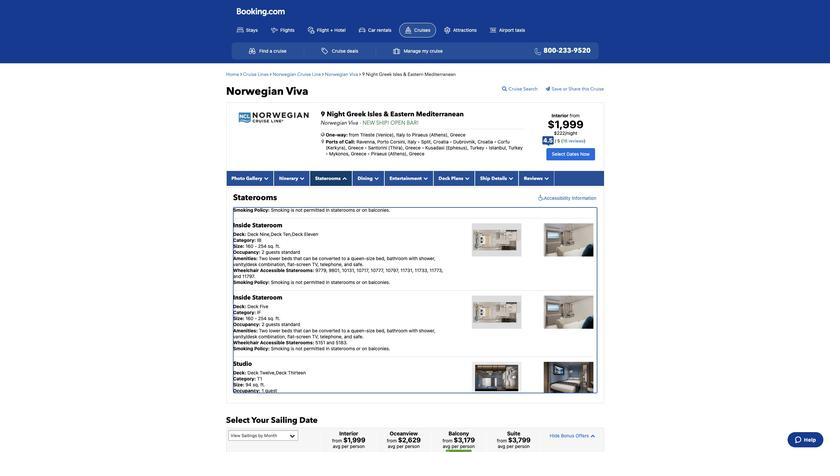 Task type: describe. For each thing, give the bounding box(es) containing it.
1 turkey from the left
[[470, 145, 484, 150]]

thirteen
[[288, 370, 306, 375]]

from for oceanview from $2,629 avg per person
[[387, 438, 397, 444]]

& for 9 night greek isles & eastern mediterranean norwegian viva - new ship! open bar!
[[384, 110, 389, 119]]

• left split,
[[418, 139, 420, 144]]

manage my cruise
[[404, 48, 443, 54]]

a inside two lower beds that can be converted to a queen-size bed, bathroom with shower, vanity/desk combination, flat-screen tv, telephone, and safe. wheelchair accessible staterooms: 5151 and 5183. smoking policy: smoking is not permitted in staterooms or on balconies.
[[347, 328, 350, 333]]

9779, 9801, 10131, 10717, 10777, 10797, 11731, 11733, 11773, and 11797. smoking policy: smoking is not permitted in staterooms or on balconies.
[[233, 267, 443, 285]]

category: ib size: 160 - 254 sq. ft. occupancy: 2 guests standard amenities:
[[233, 237, 300, 261]]

and up 5183.
[[344, 334, 352, 339]]

eastern for 9 night greek isles & eastern mediterranean norwegian viva - new ship! open bar!
[[390, 110, 415, 119]]

interior from $1,999 $222 / night
[[548, 113, 584, 136]]

two for inside stateroom deck: deck nine,deck ten,deck eleven
[[259, 255, 268, 261]]

search
[[524, 86, 538, 92]]

save or share this cruise link
[[546, 86, 604, 92]]

vanity/desk inside ia 160 - 251 sq. ft. 2 guests standard two lower beds that can be converted to a queen-size bed, bathroom with shower, vanity/desk combination, flat-screen tv, telephone, and safe. 12109, 12791, 13771, 13793, 14755, 14773, and 15781. smoking policy: smoking is not permitted in staterooms or on balconies.
[[233, 195, 257, 201]]

vanity/desk inside two lower beds that can be converted to a queen-size bed, bathroom with shower, vanity/desk combination, flat-screen tv, telephone, and safe. wheelchair accessible staterooms: 5151 and 5183. smoking policy: smoking is not permitted in staterooms or on balconies.
[[233, 334, 257, 339]]

balconies. inside ia 160 - 251 sq. ft. 2 guests standard two lower beds that can be converted to a queen-size bed, bathroom with shower, vanity/desk combination, flat-screen tv, telephone, and safe. 12109, 12791, 13771, 13793, 14755, 14773, and 15781. smoking policy: smoking is not permitted in staterooms or on balconies.
[[369, 207, 390, 213]]

hide
[[550, 433, 560, 438]]

cruise right this
[[591, 86, 604, 92]]

10717,
[[357, 267, 370, 273]]

avg for $3,799
[[498, 444, 506, 449]]

with inside two lower beds that can be converted to a queen-size bed, bathroom with shower, vanity/desk combination, flat-screen tv, telephone, and safe. wheelchair accessible staterooms:
[[409, 255, 418, 261]]

policy: inside two lower beds that can be converted to a queen-size bed, bathroom with shower, vanity/desk combination, flat-screen tv, telephone, and safe. wheelchair accessible staterooms: 5151 and 5183. smoking policy: smoking is not permitted in staterooms or on balconies.
[[254, 346, 270, 351]]

guest
[[265, 388, 277, 394]]

0 vertical spatial piraeus
[[412, 132, 428, 137]]

piraeus inside santorini (thira), greece • kusadasi (ephesus), turkey • istanbul, turkey • mykonos, greece • piraeus (athens), greece
[[371, 151, 387, 156]]

0 vertical spatial italy
[[396, 132, 405, 137]]

deck: for inside stateroom deck: deck nine,deck ten,deck eleven
[[233, 231, 246, 237]]

chevron down image for itinerary
[[298, 176, 305, 181]]

flights
[[280, 27, 295, 33]]

9779,
[[315, 267, 328, 273]]

interior from $1,999 avg per person
[[332, 431, 366, 449]]

1 horizontal spatial norwegian viva
[[325, 71, 358, 77]]

cruise lines link
[[243, 71, 269, 77]]

• down the ravenna, porto corsini, italy • split, croatia • dubrovnik, croatia •
[[422, 145, 424, 150]]

angle right image
[[322, 72, 324, 76]]

cruise for cruise deals
[[332, 48, 346, 54]]

converted inside ia 160 - 251 sq. ft. 2 guests standard two lower beds that can be converted to a queen-size bed, bathroom with shower, vanity/desk combination, flat-screen tv, telephone, and safe. 12109, 12791, 13771, 13793, 14755, 14773, and 15781. smoking policy: smoking is not permitted in staterooms or on balconies.
[[319, 189, 340, 195]]

and inside 9779, 9801, 10131, 10717, 10777, 10797, 11731, 11733, 11773, and 11797. smoking policy: smoking is not permitted in staterooms or on balconies.
[[233, 274, 241, 279]]

to inside the studio deck: deck twelve,deck thirteen category: t1 size: 94 sq. ft. occupancy: 1 guest a full-size bed, bathroom with shower, vanity/desk combination, flat-screen tv, telephone, safe, and access to the private studio lounge.
[[294, 400, 298, 406]]

from up 'call:'
[[349, 132, 359, 137]]

800-
[[544, 46, 559, 55]]

night for 9 night greek isles & eastern mediterranean
[[366, 71, 378, 77]]

norwegian right angle right icon
[[325, 71, 348, 77]]

greece up dubrovnik,
[[450, 132, 466, 137]]

per for $3,799
[[507, 444, 514, 449]]

tv, inside two lower beds that can be converted to a queen-size bed, bathroom with shower, vanity/desk combination, flat-screen tv, telephone, and safe. wheelchair accessible staterooms: 5151 and 5183. smoking policy: smoking is not permitted in staterooms or on balconies.
[[312, 334, 319, 339]]

shower, inside two lower beds that can be converted to a queen-size bed, bathroom with shower, vanity/desk combination, flat-screen tv, telephone, and safe. wheelchair accessible staterooms:
[[419, 255, 436, 261]]

select for select          dates now
[[552, 151, 566, 157]]

lower inside ia 160 - 251 sq. ft. 2 guests standard two lower beds that can be converted to a queen-size bed, bathroom with shower, vanity/desk combination, flat-screen tv, telephone, and safe. 12109, 12791, 13771, 13793, 14755, 14773, and 15781. smoking policy: smoking is not permitted in staterooms or on balconies.
[[269, 189, 280, 195]]

eastern for 9 night greek isles & eastern mediterranean
[[408, 71, 424, 77]]

viva inside 9 night greek isles & eastern mediterranean norwegian viva - new ship! open bar!
[[349, 119, 358, 126]]

13793,
[[360, 201, 375, 207]]

per for $2,629
[[397, 444, 404, 449]]

deals
[[347, 48, 358, 54]]

$2,629
[[398, 436, 421, 444]]

1 horizontal spatial (athens),
[[429, 132, 449, 137]]

photo
[[232, 175, 245, 182]]

telephone, inside two lower beds that can be converted to a queen-size bed, bathroom with shower, vanity/desk combination, flat-screen tv, telephone, and safe. wheelchair accessible staterooms: 5151 and 5183. smoking policy: smoking is not permitted in staterooms or on balconies.
[[320, 334, 343, 339]]

1 croatia from the left
[[433, 139, 449, 144]]

safe. for inside stateroom deck: deck five
[[353, 334, 364, 339]]

nine,deck
[[260, 231, 282, 237]]

a inside ia 160 - 251 sq. ft. 2 guests standard two lower beds that can be converted to a queen-size bed, bathroom with shower, vanity/desk combination, flat-screen tv, telephone, and safe. 12109, 12791, 13771, 13793, 14755, 14773, and 15781. smoking policy: smoking is not permitted in staterooms or on balconies.
[[347, 189, 350, 195]]

person for $1,999
[[350, 444, 365, 449]]

safe. inside ia 160 - 251 sq. ft. 2 guests standard two lower beds that can be converted to a queen-size bed, bathroom with shower, vanity/desk combination, flat-screen tv, telephone, and safe. 12109, 12791, 13771, 13793, 14755, 14773, and 15781. smoking policy: smoking is not permitted in staterooms or on balconies.
[[353, 195, 364, 201]]

queen- inside ia 160 - 251 sq. ft. 2 guests standard two lower beds that can be converted to a queen-size bed, bathroom with shower, vanity/desk combination, flat-screen tv, telephone, and safe. 12109, 12791, 13771, 13793, 14755, 14773, and 15781. smoking policy: smoking is not permitted in staterooms or on balconies.
[[351, 189, 366, 195]]

or inside ia 160 - 251 sq. ft. 2 guests standard two lower beds that can be converted to a queen-size bed, bathroom with shower, vanity/desk combination, flat-screen tv, telephone, and safe. 12109, 12791, 13771, 13793, 14755, 14773, and 15781. smoking policy: smoking is not permitted in staterooms or on balconies.
[[356, 207, 361, 213]]

suite from $3,799 avg per person
[[497, 431, 531, 449]]

ft. inside category: if size: 160 - 254 sq. ft. occupancy: 2 guests standard amenities:
[[276, 316, 280, 321]]

paper plane image
[[546, 86, 552, 91]]

or inside 9779, 9801, 10131, 10717, 10777, 10797, 11731, 11733, 11773, and 11797. smoking policy: smoking is not permitted in staterooms or on balconies.
[[356, 280, 361, 285]]

14773,
[[392, 201, 406, 207]]

2 turkey from the left
[[509, 145, 523, 150]]

bathroom inside two lower beds that can be converted to a queen-size bed, bathroom with shower, vanity/desk combination, flat-screen tv, telephone, and safe. wheelchair accessible staterooms: 5151 and 5183. smoking policy: smoking is not permitted in staterooms or on balconies.
[[387, 328, 408, 333]]

combination, inside the studio deck: deck twelve,deck thirteen category: t1 size: 94 sq. ft. occupancy: 1 guest a full-size bed, bathroom with shower, vanity/desk combination, flat-screen tv, telephone, safe, and access to the private studio lounge.
[[368, 394, 395, 400]]

taxis
[[515, 27, 525, 33]]

select your sailing date
[[226, 415, 318, 426]]

16
[[563, 138, 568, 144]]

cruise search
[[509, 86, 538, 92]]

night for 9 night greek isles & eastern mediterranean norwegian viva - new ship! open bar!
[[327, 110, 345, 119]]

view
[[231, 433, 240, 438]]

gallery
[[246, 175, 262, 182]]

reviews button
[[519, 171, 555, 186]]

full-
[[263, 394, 272, 400]]

cruise for find a cruise
[[274, 48, 287, 54]]

trieste
[[360, 132, 375, 137]]

deck inside "inside stateroom deck: deck nine,deck ten,deck eleven"
[[248, 231, 259, 237]]

bed, inside ia 160 - 251 sq. ft. 2 guests standard two lower beds that can be converted to a queen-size bed, bathroom with shower, vanity/desk combination, flat-screen tv, telephone, and safe. 12109, 12791, 13771, 13793, 14755, 14773, and 15781. smoking policy: smoking is not permitted in staterooms or on balconies.
[[376, 189, 386, 195]]

save or share this cruise
[[552, 86, 604, 92]]

size: inside the studio deck: deck twelve,deck thirteen category: t1 size: 94 sq. ft. occupancy: 1 guest a full-size bed, bathroom with shower, vanity/desk combination, flat-screen tv, telephone, safe, and access to the private studio lounge.
[[233, 382, 244, 388]]

and inside two lower beds that can be converted to a queen-size bed, bathroom with shower, vanity/desk combination, flat-screen tv, telephone, and safe. wheelchair accessible staterooms:
[[344, 261, 352, 267]]

sailings
[[242, 433, 257, 438]]

greek for 9 night greek isles & eastern mediterranean norwegian viva - new ship! open bar!
[[347, 110, 366, 119]]

cruise for cruise lines
[[243, 71, 257, 77]]

11731,
[[401, 267, 414, 273]]

shower, inside the studio deck: deck twelve,deck thirteen category: t1 size: 94 sq. ft. occupancy: 1 guest a full-size bed, bathroom with shower, vanity/desk combination, flat-screen tv, telephone, safe, and access to the private studio lounge.
[[325, 394, 341, 400]]

& for 9 night greek isles & eastern mediterranean
[[403, 71, 407, 77]]

/ inside "interior from $1,999 $222 / night"
[[565, 130, 567, 136]]

- inside category: ib size: 160 - 254 sq. ft. occupancy: 2 guests standard amenities:
[[255, 243, 257, 249]]

inside for inside stateroom deck: deck nine,deck ten,deck eleven
[[233, 222, 251, 230]]

that for inside stateroom deck: deck nine,deck ten,deck eleven
[[294, 255, 302, 261]]

- inside 9 night greek isles & eastern mediterranean norwegian viva - new ship! open bar!
[[360, 119, 361, 126]]

a
[[259, 394, 262, 400]]

15781.
[[416, 201, 430, 207]]

ft. inside category: ib size: 160 - 254 sq. ft. occupancy: 2 guests standard amenities:
[[276, 243, 280, 249]]

0 vertical spatial studio
[[233, 360, 252, 368]]

manage
[[404, 48, 421, 54]]

ia 160 - 251 sq. ft. 2 guests standard two lower beds that can be converted to a queen-size bed, bathroom with shower, vanity/desk combination, flat-screen tv, telephone, and safe. 12109, 12791, 13771, 13793, 14755, 14773, and 15781. smoking policy: smoking is not permitted in staterooms or on balconies.
[[233, 171, 436, 213]]

car rentals
[[368, 27, 392, 33]]

month
[[264, 433, 277, 438]]

accessibility information
[[544, 195, 597, 201]]

itinerary button
[[274, 171, 310, 186]]

mediterranean for 9 night greek isles & eastern mediterranean
[[425, 71, 456, 77]]

flight
[[317, 27, 329, 33]]

with inside two lower beds that can be converted to a queen-size bed, bathroom with shower, vanity/desk combination, flat-screen tv, telephone, and safe. wheelchair accessible staterooms: 5151 and 5183. smoking policy: smoking is not permitted in staterooms or on balconies.
[[409, 328, 418, 333]]

cruise for cruise search
[[509, 86, 522, 92]]

mediterranean for 9 night greek isles & eastern mediterranean norwegian viva - new ship! open bar!
[[416, 110, 464, 119]]

160 for inside stateroom deck: deck five
[[246, 316, 254, 321]]

from for balcony from $3,179 avg per person
[[443, 438, 453, 444]]

istanbul,
[[489, 145, 507, 150]]

is inside ia 160 - 251 sq. ft. 2 guests standard two lower beds that can be converted to a queen-size bed, bathroom with shower, vanity/desk combination, flat-screen tv, telephone, and safe. 12109, 12791, 13771, 13793, 14755, 14773, and 15781. smoking policy: smoking is not permitted in staterooms or on balconies.
[[291, 207, 294, 213]]

sq. inside category: ib size: 160 - 254 sq. ft. occupancy: 2 guests standard amenities:
[[268, 243, 274, 249]]

balconies. inside 9779, 9801, 10131, 10717, 10777, 10797, 11731, 11733, 11773, and 11797. smoking policy: smoking is not permitted in staterooms or on balconies.
[[369, 280, 390, 285]]

and left 15781.
[[407, 201, 415, 207]]

deck: for inside stateroom deck: deck five
[[233, 304, 246, 309]]

chevron up image for staterooms
[[341, 176, 347, 181]]

by
[[258, 433, 263, 438]]

from for interior from $1,999 $222 / night
[[570, 113, 580, 118]]

home link
[[226, 71, 239, 77]]

14755,
[[376, 201, 390, 207]]

be inside ia 160 - 251 sq. ft. 2 guests standard two lower beds that can be converted to a queen-size bed, bathroom with shower, vanity/desk combination, flat-screen tv, telephone, and safe. 12109, 12791, 13771, 13793, 14755, 14773, and 15781. smoking policy: smoking is not permitted in staterooms or on balconies.
[[312, 189, 318, 195]]

cabin image for deck twelve,deck thirteen deck on norwegian viva image
[[544, 362, 594, 395]]

policy: inside 9779, 9801, 10131, 10717, 10777, 10797, 11731, 11733, 11773, and 11797. smoking policy: smoking is not permitted in staterooms or on balconies.
[[254, 280, 270, 285]]

avg for $3,179
[[443, 444, 451, 449]]

staterooms: for inside stateroom deck: deck five
[[286, 340, 314, 345]]

- inside ia 160 - 251 sq. ft. 2 guests standard two lower beds that can be converted to a queen-size bed, bathroom with shower, vanity/desk combination, flat-screen tv, telephone, and safe. 12109, 12791, 13771, 13793, 14755, 14773, and 15781. smoking policy: smoking is not permitted in staterooms or on balconies.
[[255, 177, 257, 183]]

staterooms inside 9779, 9801, 10131, 10717, 10777, 10797, 11731, 11733, 11773, and 11797. smoking policy: smoking is not permitted in staterooms or on balconies.
[[331, 280, 355, 285]]

open
[[391, 119, 405, 126]]

standard for inside stateroom deck: deck five
[[281, 322, 300, 327]]

category: inside the studio deck: deck twelve,deck thirteen category: t1 size: 94 sq. ft. occupancy: 1 guest a full-size bed, bathroom with shower, vanity/desk combination, flat-screen tv, telephone, safe, and access to the private studio lounge.
[[233, 376, 256, 382]]

0 vertical spatial viva
[[350, 71, 358, 77]]

suite
[[507, 431, 521, 437]]

telephone, inside two lower beds that can be converted to a queen-size bed, bathroom with shower, vanity/desk combination, flat-screen tv, telephone, and safe. wheelchair accessible staterooms:
[[320, 261, 343, 267]]

9 for 9 night greek isles & eastern mediterranean norwegian viva - new ship! open bar!
[[321, 110, 325, 119]]

chevron down image for deck plans
[[463, 176, 470, 181]]

occupancy: inside the studio deck: deck twelve,deck thirteen category: t1 size: 94 sq. ft. occupancy: 1 guest a full-size bed, bathroom with shower, vanity/desk combination, flat-screen tv, telephone, safe, and access to the private studio lounge.
[[233, 388, 260, 394]]

combination, inside two lower beds that can be converted to a queen-size bed, bathroom with shower, vanity/desk combination, flat-screen tv, telephone, and safe. wheelchair accessible staterooms:
[[259, 261, 286, 267]]

find a cruise link
[[242, 44, 294, 57]]

category: for inside stateroom deck: deck nine,deck ten,deck eleven
[[233, 237, 256, 243]]

kusadasi
[[425, 145, 445, 150]]

way:
[[337, 132, 348, 137]]

view sailings by month
[[231, 433, 277, 438]]

0 horizontal spatial staterooms
[[233, 192, 277, 203]]

not inside two lower beds that can be converted to a queen-size bed, bathroom with shower, vanity/desk combination, flat-screen tv, telephone, and safe. wheelchair accessible staterooms: 5151 and 5183. smoking policy: smoking is not permitted in staterooms or on balconies.
[[296, 346, 303, 351]]

two inside ia 160 - 251 sq. ft. 2 guests standard two lower beds that can be converted to a queen-size bed, bathroom with shower, vanity/desk combination, flat-screen tv, telephone, and safe. 12109, 12791, 13771, 13793, 14755, 14773, and 15781. smoking policy: smoking is not permitted in staterooms or on balconies.
[[259, 189, 268, 195]]

screen inside the studio deck: deck twelve,deck thirteen category: t1 size: 94 sq. ft. occupancy: 1 guest a full-size bed, bathroom with shower, vanity/desk combination, flat-screen tv, telephone, safe, and access to the private studio lounge.
[[406, 394, 420, 400]]

233-
[[559, 46, 574, 55]]

amenities: for inside stateroom deck: deck five
[[233, 328, 258, 333]]

10131,
[[342, 267, 355, 273]]

new
[[363, 119, 375, 126]]

flat- inside two lower beds that can be converted to a queen-size bed, bathroom with shower, vanity/desk combination, flat-screen tv, telephone, and safe. wheelchair accessible staterooms:
[[288, 261, 296, 267]]

ports of call:
[[326, 139, 355, 144]]

sq. inside ia 160 - 251 sq. ft. 2 guests standard two lower beds that can be converted to a queen-size bed, bathroom with shower, vanity/desk combination, flat-screen tv, telephone, and safe. 12109, 12791, 13771, 13793, 14755, 14773, and 15781. smoking policy: smoking is not permitted in staterooms or on balconies.
[[267, 177, 274, 183]]

telephone, inside the studio deck: deck twelve,deck thirteen category: t1 size: 94 sq. ft. occupancy: 1 guest a full-size bed, bathroom with shower, vanity/desk combination, flat-screen tv, telephone, safe, and access to the private studio lounge.
[[233, 400, 256, 406]]

• down santorini on the left top of the page
[[368, 151, 370, 156]]

to inside two lower beds that can be converted to a queen-size bed, bathroom with shower, vanity/desk combination, flat-screen tv, telephone, and safe. wheelchair accessible staterooms: 5151 and 5183. smoking policy: smoking is not permitted in staterooms or on balconies.
[[342, 328, 346, 333]]

cruise left line
[[297, 71, 311, 77]]

telephone, inside ia 160 - 251 sq. ft. 2 guests standard two lower beds that can be converted to a queen-size bed, bathroom with shower, vanity/desk combination, flat-screen tv, telephone, and safe. 12109, 12791, 13771, 13793, 14755, 14773, and 15781. smoking policy: smoking is not permitted in staterooms or on balconies.
[[320, 195, 343, 201]]

to down bar!
[[407, 132, 411, 137]]

254 for inside stateroom deck: deck five
[[258, 316, 267, 321]]

stays link
[[232, 23, 263, 37]]

entertainment
[[390, 175, 422, 182]]

or inside two lower beds that can be converted to a queen-size bed, bathroom with shower, vanity/desk combination, flat-screen tv, telephone, and safe. wheelchair accessible staterooms: 5151 and 5183. smoking policy: smoking is not permitted in staterooms or on balconies.
[[356, 346, 361, 351]]

policy: inside ia 160 - 251 sq. ft. 2 guests standard two lower beds that can be converted to a queen-size bed, bathroom with shower, vanity/desk combination, flat-screen tv, telephone, and safe. 12109, 12791, 13771, 13793, 14755, 14773, and 15781. smoking policy: smoking is not permitted in staterooms or on balconies.
[[254, 207, 270, 213]]

beds inside ia 160 - 251 sq. ft. 2 guests standard two lower beds that can be converted to a queen-size bed, bathroom with shower, vanity/desk combination, flat-screen tv, telephone, and safe. 12109, 12791, 13771, 13793, 14755, 14773, and 15781. smoking policy: smoking is not permitted in staterooms or on balconies.
[[282, 189, 292, 195]]

is inside 9779, 9801, 10131, 10717, 10777, 10797, 11731, 11733, 11773, and 11797. smoking policy: smoking is not permitted in staterooms or on balconies.
[[291, 280, 294, 285]]

a inside find a cruise link
[[270, 48, 272, 54]]

recommended image
[[446, 450, 472, 452]]

1 horizontal spatial italy
[[408, 139, 417, 144]]

)
[[584, 138, 586, 144]]

ft. inside ia 160 - 251 sq. ft. 2 guests standard two lower beds that can be converted to a queen-size bed, bathroom with shower, vanity/desk combination, flat-screen tv, telephone, and safe. 12109, 12791, 13771, 13793, 14755, 14773, and 15781. smoking policy: smoking is not permitted in staterooms or on balconies.
[[275, 177, 279, 183]]

ft. inside the studio deck: deck twelve,deck thirteen category: t1 size: 94 sq. ft. occupancy: 1 guest a full-size bed, bathroom with shower, vanity/desk combination, flat-screen tv, telephone, safe, and access to the private studio lounge.
[[260, 382, 265, 388]]

9801,
[[329, 267, 341, 273]]

(thira),
[[388, 145, 404, 150]]

chevron down image for dining
[[373, 176, 379, 181]]

chevron down image for entertainment
[[422, 176, 428, 181]]

entertainment button
[[384, 171, 434, 186]]

160 inside ia 160 - 251 sq. ft. 2 guests standard two lower beds that can be converted to a queen-size bed, bathroom with shower, vanity/desk combination, flat-screen tv, telephone, and safe. 12109, 12791, 13771, 13793, 14755, 14773, and 15781. smoking policy: smoking is not permitted in staterooms or on balconies.
[[246, 177, 254, 183]]

sq. inside category: if size: 160 - 254 sq. ft. occupancy: 2 guests standard amenities:
[[268, 316, 274, 321]]

1 vertical spatial studio
[[324, 400, 338, 406]]

with inside ia 160 - 251 sq. ft. 2 guests standard two lower beds that can be converted to a queen-size bed, bathroom with shower, vanity/desk combination, flat-screen tv, telephone, and safe. 12109, 12791, 13771, 13793, 14755, 14773, and 15781. smoking policy: smoking is not permitted in staterooms or on balconies.
[[409, 189, 418, 195]]

norwegian down cruise lines
[[226, 84, 284, 99]]

greece down the 'corfu (kerkyra), greece'
[[409, 151, 425, 156]]

angle right image for norwegian viva
[[359, 72, 361, 76]]

bar!
[[407, 119, 419, 126]]

cruise lines
[[243, 71, 269, 77]]

size inside the studio deck: deck twelve,deck thirteen category: t1 size: 94 sq. ft. occupancy: 1 guest a full-size bed, bathroom with shower, vanity/desk combination, flat-screen tv, telephone, safe, and access to the private studio lounge.
[[272, 394, 280, 400]]

corsini,
[[390, 139, 406, 144]]

inside stateroom deck: deck nine,deck ten,deck eleven
[[233, 222, 318, 237]]

travel menu navigation
[[232, 42, 599, 59]]

hide bonus offers
[[550, 433, 589, 438]]

lower for inside stateroom deck: deck five
[[269, 328, 280, 333]]

chevron down image for reviews
[[543, 176, 549, 181]]

combination, inside ia 160 - 251 sq. ft. 2 guests standard two lower beds that can be converted to a queen-size bed, bathroom with shower, vanity/desk combination, flat-screen tv, telephone, and safe. 12109, 12791, 13771, 13793, 14755, 14773, and 15781. smoking policy: smoking is not permitted in staterooms or on balconies.
[[259, 195, 286, 201]]

date
[[299, 415, 318, 426]]

4.5 / 5 ( 16 reviews )
[[544, 137, 586, 144]]

twelve,deck
[[260, 370, 287, 375]]

10777,
[[371, 267, 385, 273]]

dining
[[358, 175, 373, 182]]

manage my cruise button
[[386, 44, 450, 57]]

two lower beds that can be converted to a queen-size bed, bathroom with shower, vanity/desk combination, flat-screen tv, telephone, and safe. wheelchair accessible staterooms: 5151 and 5183. smoking policy: smoking is not permitted in staterooms or on balconies.
[[233, 328, 436, 351]]

tv, inside ia 160 - 251 sq. ft. 2 guests standard two lower beds that can be converted to a queen-size bed, bathroom with shower, vanity/desk combination, flat-screen tv, telephone, and safe. 12109, 12791, 13771, 13793, 14755, 14773, and 15781. smoking policy: smoking is not permitted in staterooms or on balconies.
[[312, 195, 319, 201]]

• down ravenna,
[[365, 145, 367, 150]]

to inside two lower beds that can be converted to a queen-size bed, bathroom with shower, vanity/desk combination, flat-screen tv, telephone, and safe. wheelchair accessible staterooms:
[[342, 255, 346, 261]]

select for select your sailing date
[[226, 415, 250, 426]]

oceanview from $2,629 avg per person
[[387, 431, 421, 449]]

and inside the studio deck: deck twelve,deck thirteen category: t1 size: 94 sq. ft. occupancy: 1 guest a full-size bed, bathroom with shower, vanity/desk combination, flat-screen tv, telephone, safe, and access to the private studio lounge.
[[269, 400, 277, 406]]

tv, inside two lower beds that can be converted to a queen-size bed, bathroom with shower, vanity/desk combination, flat-screen tv, telephone, and safe. wheelchair accessible staterooms:
[[312, 261, 319, 267]]

160 for inside stateroom deck: deck nine,deck ten,deck eleven
[[246, 243, 254, 249]]

occupancy: for inside stateroom deck: deck nine,deck ten,deck eleven
[[233, 249, 260, 255]]

car rentals link
[[354, 23, 397, 37]]

$3,179
[[454, 436, 475, 444]]

interior
[[552, 113, 569, 118]]

2 inside ia 160 - 251 sq. ft. 2 guests standard two lower beds that can be converted to a queen-size bed, bathroom with shower, vanity/desk combination, flat-screen tv, telephone, and safe. 12109, 12791, 13771, 13793, 14755, 14773, and 15781. smoking policy: smoking is not permitted in staterooms or on balconies.
[[262, 183, 264, 189]]

screen inside two lower beds that can be converted to a queen-size bed, bathroom with shower, vanity/desk combination, flat-screen tv, telephone, and safe. wheelchair accessible staterooms:
[[296, 261, 311, 267]]

norwegian right lines at top left
[[273, 71, 296, 77]]

size inside two lower beds that can be converted to a queen-size bed, bathroom with shower, vanity/desk combination, flat-screen tv, telephone, and safe. wheelchair accessible staterooms: 5151 and 5183. smoking policy: smoking is not permitted in staterooms or on balconies.
[[366, 328, 375, 333]]

ship details button
[[475, 171, 519, 186]]

1 vertical spatial viva
[[286, 84, 308, 99]]

• up the istanbul,
[[494, 139, 497, 144]]

chevron down image for photo gallery
[[262, 176, 269, 181]]

$1,999 for interior from $1,999 avg per person
[[343, 436, 366, 444]]

(venice),
[[376, 132, 395, 137]]

flights link
[[266, 23, 300, 37]]

view sailings by month link
[[228, 430, 298, 441]]

be for inside stateroom deck: deck nine,deck ten,deck eleven
[[312, 255, 318, 261]]

two for inside stateroom deck: deck five
[[259, 328, 268, 333]]

and right 5151
[[327, 340, 335, 345]]

plans
[[451, 175, 463, 182]]

on inside ia 160 - 251 sq. ft. 2 guests standard two lower beds that can be converted to a queen-size bed, bathroom with shower, vanity/desk combination, flat-screen tv, telephone, and safe. 12109, 12791, 13771, 13793, 14755, 14773, and 15781. smoking policy: smoking is not permitted in staterooms or on balconies.
[[362, 207, 367, 213]]

bed, inside the studio deck: deck twelve,deck thirteen category: t1 size: 94 sq. ft. occupancy: 1 guest a full-size bed, bathroom with shower, vanity/desk combination, flat-screen tv, telephone, safe, and access to the private studio lounge.
[[282, 394, 291, 400]]

staterooms: for inside stateroom deck: deck nine,deck ten,deck eleven
[[286, 267, 314, 273]]

ravenna,
[[357, 139, 376, 144]]

/ inside the 4.5 / 5 ( 16 reviews )
[[555, 138, 556, 144]]

not inside ia 160 - 251 sq. ft. 2 guests standard two lower beds that can be converted to a queen-size bed, bathroom with shower, vanity/desk combination, flat-screen tv, telephone, and safe. 12109, 12791, 13771, 13793, 14755, 14773, and 15781. smoking policy: smoking is not permitted in staterooms or on balconies.
[[296, 207, 303, 213]]



Task type: locate. For each thing, give the bounding box(es) containing it.
size: for inside stateroom deck: deck nine,deck ten,deck eleven
[[233, 243, 244, 249]]

2 is from the top
[[291, 280, 294, 285]]

stateroom inside "inside stateroom deck: deck nine,deck ten,deck eleven"
[[252, 222, 282, 230]]

accessible down category: ib size: 160 - 254 sq. ft. occupancy: 2 guests standard amenities:
[[260, 267, 285, 273]]

254 for inside stateroom deck: deck nine,deck ten,deck eleven
[[258, 243, 267, 249]]

94
[[246, 382, 251, 388]]

1 vertical spatial (athens),
[[388, 151, 408, 156]]

airport taxis link
[[485, 23, 531, 37]]

staterooms down 12791,
[[331, 207, 355, 213]]

9 for 9 night greek isles & eastern mediterranean
[[362, 71, 365, 77]]

dubrovnik,
[[453, 139, 476, 144]]

2 guests from the top
[[266, 249, 280, 255]]

chevron down image up 14755,
[[373, 176, 379, 181]]

chevron down image up wheelchair image
[[543, 176, 549, 181]]

globe image
[[321, 132, 325, 137]]

be up 5151
[[312, 328, 318, 333]]

can for inside stateroom deck: deck five
[[303, 328, 311, 333]]

a
[[270, 48, 272, 54], [347, 189, 350, 195], [347, 255, 350, 261], [347, 328, 350, 333]]

select          dates now
[[552, 151, 590, 157]]

3 occupancy: from the top
[[233, 388, 260, 394]]

person for $2,629
[[405, 444, 420, 449]]

itinerary
[[279, 175, 298, 182]]

1 vertical spatial /
[[555, 138, 556, 144]]

5 chevron down image from the left
[[507, 176, 514, 181]]

piraeus up the ravenna, porto corsini, italy • split, croatia • dubrovnik, croatia •
[[412, 132, 428, 137]]

ft. up "1"
[[260, 382, 265, 388]]

lounge.
[[339, 400, 356, 406]]

bed, inside two lower beds that can be converted to a queen-size bed, bathroom with shower, vanity/desk combination, flat-screen tv, telephone, and safe. wheelchair accessible staterooms: 5151 and 5183. smoking policy: smoking is not permitted in staterooms or on balconies.
[[376, 328, 386, 333]]

2 safe. from the top
[[353, 261, 364, 267]]

1 standard from the top
[[281, 183, 300, 189]]

amenities: down "if"
[[233, 328, 258, 333]]

2 category: from the top
[[233, 310, 256, 315]]

occupancy: down "if"
[[233, 322, 260, 327]]

norwegian
[[273, 71, 296, 77], [325, 71, 348, 77], [226, 84, 284, 99], [321, 119, 347, 126]]

balconies.
[[369, 207, 390, 213], [369, 280, 390, 285], [369, 346, 390, 351]]

254 down "if"
[[258, 316, 267, 321]]

two down "if"
[[259, 328, 268, 333]]

information
[[572, 195, 597, 201]]

angle right image for home
[[240, 72, 242, 76]]

/
[[565, 130, 567, 136], [555, 138, 556, 144]]

1 stateroom from the top
[[252, 222, 282, 230]]

mediterranean up bar!
[[416, 110, 464, 119]]

that inside two lower beds that can be converted to a queen-size bed, bathroom with shower, vanity/desk combination, flat-screen tv, telephone, and safe. wheelchair accessible staterooms:
[[294, 255, 302, 261]]

0 vertical spatial staterooms
[[331, 207, 355, 213]]

converted inside two lower beds that can be converted to a queen-size bed, bathroom with shower, vanity/desk combination, flat-screen tv, telephone, and safe. wheelchair accessible staterooms: 5151 and 5183. smoking policy: smoking is not permitted in staterooms or on balconies.
[[319, 328, 340, 333]]

italy up corsini,
[[396, 132, 405, 137]]

ship
[[480, 175, 490, 182]]

isles for 9 night greek isles & eastern mediterranean norwegian viva - new ship! open bar!
[[368, 110, 382, 119]]

2 wheelchair from the top
[[233, 340, 259, 345]]

safe.
[[353, 195, 364, 201], [353, 261, 364, 267], [353, 334, 364, 339]]

1 2 from the top
[[262, 183, 264, 189]]

2 avg from the left
[[388, 444, 395, 449]]

person for $3,179
[[460, 444, 475, 449]]

1 staterooms: from the top
[[286, 267, 314, 273]]

ib
[[257, 237, 261, 243]]

avg for $2,629
[[388, 444, 395, 449]]

0 vertical spatial guests
[[266, 183, 280, 189]]

(athens),
[[429, 132, 449, 137], [388, 151, 408, 156]]

1 balconies. from the top
[[369, 207, 390, 213]]

chevron down image left staterooms dropdown button
[[298, 176, 305, 181]]

lower inside two lower beds that can be converted to a queen-size bed, bathroom with shower, vanity/desk combination, flat-screen tv, telephone, and safe. wheelchair accessible staterooms: 5151 and 5183. smoking policy: smoking is not permitted in staterooms or on balconies.
[[269, 328, 280, 333]]

2 vertical spatial in
[[326, 346, 330, 351]]

0 horizontal spatial angle right image
[[240, 72, 242, 76]]

(athens), down (thira),
[[388, 151, 408, 156]]

1 vertical spatial policy:
[[254, 280, 270, 285]]

policy: up the twelve,deck
[[254, 346, 270, 351]]

1 vertical spatial 9
[[321, 110, 325, 119]]

staterooms inside dropdown button
[[315, 175, 341, 182]]

800-233-9520
[[544, 46, 591, 55]]

from down the balcony at the right bottom of page
[[443, 438, 453, 444]]

guests down the 251
[[266, 183, 280, 189]]

2 for inside stateroom deck: deck nine,deck ten,deck eleven
[[262, 249, 264, 255]]

beds inside two lower beds that can be converted to a queen-size bed, bathroom with shower, vanity/desk combination, flat-screen tv, telephone, and safe. wheelchair accessible staterooms:
[[282, 255, 292, 261]]

a right find
[[270, 48, 272, 54]]

1 amenities: from the top
[[233, 255, 258, 261]]

shower, inside ia 160 - 251 sq. ft. 2 guests standard two lower beds that can be converted to a queen-size bed, bathroom with shower, vanity/desk combination, flat-screen tv, telephone, and safe. 12109, 12791, 13771, 13793, 14755, 14773, and 15781. smoking policy: smoking is not permitted in staterooms or on balconies.
[[419, 189, 436, 195]]

norwegian inside 9 night greek isles & eastern mediterranean norwegian viva - new ship! open bar!
[[321, 119, 347, 126]]

3 per from the left
[[452, 444, 459, 449]]

3 two from the top
[[259, 328, 268, 333]]

in inside ia 160 - 251 sq. ft. 2 guests standard two lower beds that can be converted to a queen-size bed, bathroom with shower, vanity/desk combination, flat-screen tv, telephone, and safe. 12109, 12791, 13771, 13793, 14755, 14773, and 15781. smoking policy: smoking is not permitted in staterooms or on balconies.
[[326, 207, 330, 213]]

chevron up image inside hide bonus offers link
[[589, 433, 595, 438]]

2 two from the top
[[259, 255, 268, 261]]

norwegian viva down lines at top left
[[226, 84, 308, 99]]

1 vertical spatial two
[[259, 255, 268, 261]]

greece down the ravenna, porto corsini, italy • split, croatia • dubrovnik, croatia •
[[405, 145, 421, 150]]

staterooms down the 251
[[233, 192, 277, 203]]

2 chevron down image from the left
[[298, 176, 305, 181]]

2 vertical spatial beds
[[282, 328, 292, 333]]

0 horizontal spatial &
[[384, 110, 389, 119]]

3 that from the top
[[294, 328, 302, 333]]

/ up the 4.5 / 5 ( 16 reviews )
[[565, 130, 567, 136]]

160 right photo
[[246, 177, 254, 183]]

3 guests from the top
[[266, 322, 280, 327]]

reviews
[[569, 138, 584, 144]]

avg inside interior from $1,999 avg per person
[[333, 444, 340, 449]]

policy: down 11797. on the bottom of page
[[254, 280, 270, 285]]

converted for inside stateroom deck: deck five
[[319, 328, 340, 333]]

staterooms: left 9779,
[[286, 267, 314, 273]]

person inside oceanview from $2,629 avg per person
[[405, 444, 420, 449]]

person
[[350, 444, 365, 449], [405, 444, 420, 449], [460, 444, 475, 449], [515, 444, 530, 449]]

person inside interior from $1,999 avg per person
[[350, 444, 365, 449]]

norwegian cruise line
[[273, 71, 321, 77]]

3 in from the top
[[326, 346, 330, 351]]

0 vertical spatial beds
[[282, 189, 292, 195]]

night inside 9 night greek isles & eastern mediterranean norwegian viva - new ship! open bar!
[[327, 110, 345, 119]]

per inside oceanview from $2,629 avg per person
[[397, 444, 404, 449]]

guests for inside stateroom deck: deck five
[[266, 322, 280, 327]]

2 beds from the top
[[282, 255, 292, 261]]

1 horizontal spatial staterooms
[[315, 175, 341, 182]]

shower, inside two lower beds that can be converted to a queen-size bed, bathroom with shower, vanity/desk combination, flat-screen tv, telephone, and safe. wheelchair accessible staterooms: 5151 and 5183. smoking policy: smoking is not permitted in staterooms or on balconies.
[[419, 328, 436, 333]]

5183.
[[336, 340, 348, 345]]

croatia up kusadasi on the top of the page
[[433, 139, 449, 144]]

now
[[580, 151, 590, 157]]

0 vertical spatial inside
[[233, 222, 251, 230]]

bathroom inside the studio deck: deck twelve,deck thirteen category: t1 size: 94 sq. ft. occupancy: 1 guest a full-size bed, bathroom with shower, vanity/desk combination, flat-screen tv, telephone, safe, and access to the private studio lounge.
[[293, 394, 313, 400]]

guests inside category: ib size: 160 - 254 sq. ft. occupancy: 2 guests standard amenities:
[[266, 249, 280, 255]]

2 accessible from the top
[[260, 340, 285, 345]]

from for interior from $1,999 avg per person
[[332, 438, 342, 444]]

be inside two lower beds that can be converted to a queen-size bed, bathroom with shower, vanity/desk combination, flat-screen tv, telephone, and safe. wheelchair accessible staterooms: 5151 and 5183. smoking policy: smoking is not permitted in staterooms or on balconies.
[[312, 328, 318, 333]]

vanity/desk inside the studio deck: deck twelve,deck thirteen category: t1 size: 94 sq. ft. occupancy: 1 guest a full-size bed, bathroom with shower, vanity/desk combination, flat-screen tv, telephone, safe, and access to the private studio lounge.
[[342, 394, 366, 400]]

avg left the $3,799
[[498, 444, 506, 449]]

category: left "if"
[[233, 310, 256, 315]]

wheelchair for inside stateroom deck: deck five
[[233, 340, 259, 345]]

0 vertical spatial staterooms
[[315, 175, 341, 182]]

2 on from the top
[[362, 280, 367, 285]]

angle right image right home
[[240, 72, 242, 76]]

1 can from the top
[[303, 189, 311, 195]]

2 down the nine,deck
[[262, 249, 264, 255]]

converted up 5151
[[319, 328, 340, 333]]

from right interior
[[570, 113, 580, 118]]

chevron down image inside dining dropdown button
[[373, 176, 379, 181]]

is
[[291, 207, 294, 213], [291, 280, 294, 285], [291, 346, 294, 351]]

2 stateroom from the top
[[252, 294, 282, 302]]

from for suite from $3,799 avg per person
[[497, 438, 507, 444]]

wheelchair
[[233, 267, 259, 273], [233, 340, 259, 345]]

category: for inside stateroom deck: deck five
[[233, 310, 256, 315]]

0 horizontal spatial (athens),
[[388, 151, 408, 156]]

amenities: up 11797. on the bottom of page
[[233, 255, 258, 261]]

2 staterooms: from the top
[[286, 340, 314, 345]]

3 policy: from the top
[[254, 346, 270, 351]]

accessible for inside stateroom deck: deck nine,deck ten,deck eleven
[[260, 267, 285, 273]]

stateroom for inside stateroom deck: deck five
[[252, 294, 282, 302]]

1 guests from the top
[[266, 183, 280, 189]]

0 vertical spatial select
[[552, 151, 566, 157]]

2 down the 251
[[262, 183, 264, 189]]

2 policy: from the top
[[254, 280, 270, 285]]

guests for inside stateroom deck: deck nine,deck ten,deck eleven
[[266, 249, 280, 255]]

chevron down image left ship
[[463, 176, 470, 181]]

map marker image
[[322, 139, 324, 144]]

angle right image right lines at top left
[[270, 72, 272, 76]]

0 horizontal spatial studio
[[233, 360, 252, 368]]

1 vertical spatial staterooms
[[331, 280, 355, 285]]

0 vertical spatial &
[[403, 71, 407, 77]]

1 policy: from the top
[[254, 207, 270, 213]]

hotel
[[334, 27, 346, 33]]

1 vertical spatial standard
[[281, 249, 300, 255]]

ft. down the nine,deck
[[276, 243, 280, 249]]

0 vertical spatial balconies.
[[369, 207, 390, 213]]

not inside 9779, 9801, 10131, 10717, 10777, 10797, 11731, 11733, 11773, and 11797. smoking policy: smoking is not permitted in staterooms or on balconies.
[[296, 280, 303, 285]]

2 vertical spatial be
[[312, 328, 318, 333]]

select          dates now link
[[547, 148, 595, 160]]

2 inside from the top
[[233, 294, 251, 302]]

avg
[[333, 444, 340, 449], [388, 444, 395, 449], [443, 444, 451, 449], [498, 444, 506, 449]]

accessibility information link
[[537, 195, 597, 201]]

0 vertical spatial 2
[[262, 183, 264, 189]]

1 per from the left
[[342, 444, 349, 449]]

1 two from the top
[[259, 189, 268, 195]]

1 cruise from the left
[[274, 48, 287, 54]]

sq. inside the studio deck: deck twelve,deck thirteen category: t1 size: 94 sq. ft. occupancy: 1 guest a full-size bed, bathroom with shower, vanity/desk combination, flat-screen tv, telephone, safe, and access to the private studio lounge.
[[253, 382, 259, 388]]

0 vertical spatial policy:
[[254, 207, 270, 213]]

that for inside stateroom deck: deck five
[[294, 328, 302, 333]]

chevron down image right ia
[[262, 176, 269, 181]]

italy right corsini,
[[408, 139, 417, 144]]

amenities: for inside stateroom deck: deck nine,deck ten,deck eleven
[[233, 255, 258, 261]]

telephone, left safe,
[[233, 400, 256, 406]]

0 vertical spatial is
[[291, 207, 294, 213]]

balcony from $3,179 avg per person
[[443, 431, 475, 449]]

1 horizontal spatial turkey
[[509, 145, 523, 150]]

3 category: from the top
[[233, 376, 256, 382]]

2 standard from the top
[[281, 249, 300, 255]]

0 vertical spatial that
[[294, 189, 302, 195]]

night right the norwegian viva link
[[366, 71, 378, 77]]

viva left new
[[349, 119, 358, 126]]

1 safe. from the top
[[353, 195, 364, 201]]

of
[[339, 139, 344, 144]]

• left the istanbul,
[[486, 145, 488, 150]]

flight + hotel
[[317, 27, 346, 33]]

can inside ia 160 - 251 sq. ft. 2 guests standard two lower beds that can be converted to a queen-size bed, bathroom with shower, vanity/desk combination, flat-screen tv, telephone, and safe. 12109, 12791, 13771, 13793, 14755, 14773, and 15781. smoking policy: smoking is not permitted in staterooms or on balconies.
[[303, 189, 311, 195]]

queen-
[[351, 189, 366, 195], [351, 255, 366, 261], [351, 328, 366, 333]]

staterooms up 12109,
[[315, 175, 341, 182]]

1 vertical spatial norwegian viva
[[226, 84, 308, 99]]

2 that from the top
[[294, 255, 302, 261]]

1 horizontal spatial &
[[403, 71, 407, 77]]

1 vertical spatial inside
[[233, 294, 251, 302]]

deck up "if"
[[248, 304, 259, 309]]

2 vertical spatial that
[[294, 328, 302, 333]]

be up 12109,
[[312, 189, 318, 195]]

be for inside stateroom deck: deck five
[[312, 328, 318, 333]]

2 chevron down image from the left
[[543, 176, 549, 181]]

2 vertical spatial balconies.
[[369, 346, 390, 351]]

inside stateroom deck: deck five
[[233, 294, 282, 309]]

to inside ia 160 - 251 sq. ft. 2 guests standard two lower beds that can be converted to a queen-size bed, bathroom with shower, vanity/desk combination, flat-screen tv, telephone, and safe. 12109, 12791, 13771, 13793, 14755, 14773, and 15781. smoking policy: smoking is not permitted in staterooms or on balconies.
[[342, 189, 346, 195]]

1 vertical spatial italy
[[408, 139, 417, 144]]

1 staterooms from the top
[[331, 207, 355, 213]]

occupancy: down ib
[[233, 249, 260, 255]]

3 permitted from the top
[[304, 346, 325, 351]]

viva
[[350, 71, 358, 77], [286, 84, 308, 99], [349, 119, 358, 126]]

0 horizontal spatial 9
[[321, 110, 325, 119]]

2 down five
[[262, 322, 264, 327]]

stateroom up the nine,deck
[[252, 222, 282, 230]]

is inside two lower beds that can be converted to a queen-size bed, bathroom with shower, vanity/desk combination, flat-screen tv, telephone, and safe. wheelchair accessible staterooms: 5151 and 5183. smoking policy: smoking is not permitted in staterooms or on balconies.
[[291, 346, 294, 351]]

1 horizontal spatial /
[[565, 130, 567, 136]]

night
[[567, 130, 578, 136]]

category: if size: 160 - 254 sq. ft. occupancy: 2 guests standard amenities:
[[233, 310, 300, 333]]

• down (kerkyra), at the left
[[326, 151, 328, 156]]

sq. down five
[[268, 316, 274, 321]]

$1,999 for interior from $1,999 $222 / night
[[548, 118, 584, 131]]

chevron up image left dining
[[341, 176, 347, 181]]

4.5
[[544, 137, 553, 144]]

balcony
[[449, 431, 469, 437]]

0 horizontal spatial night
[[327, 110, 345, 119]]

combination, inside two lower beds that can be converted to a queen-size bed, bathroom with shower, vanity/desk combination, flat-screen tv, telephone, and safe. wheelchair accessible staterooms: 5151 and 5183. smoking policy: smoking is not permitted in staterooms or on balconies.
[[259, 334, 286, 339]]

0 vertical spatial safe.
[[353, 195, 364, 201]]

sq. down the nine,deck
[[268, 243, 274, 249]]

category: inside category: if size: 160 - 254 sq. ft. occupancy: 2 guests standard amenities:
[[233, 310, 256, 315]]

deck inside dropdown button
[[439, 175, 450, 182]]

1 vertical spatial converted
[[319, 255, 340, 261]]

1 horizontal spatial chevron down image
[[543, 176, 549, 181]]

permitted inside 9779, 9801, 10131, 10717, 10777, 10797, 11731, 11733, 11773, and 11797. smoking policy: smoking is not permitted in staterooms or on balconies.
[[304, 280, 325, 285]]

sq.
[[267, 177, 274, 183], [268, 243, 274, 249], [268, 316, 274, 321], [253, 382, 259, 388]]

bathroom inside two lower beds that can be converted to a queen-size bed, bathroom with shower, vanity/desk combination, flat-screen tv, telephone, and safe. wheelchair accessible staterooms:
[[387, 255, 408, 261]]

0 horizontal spatial isles
[[368, 110, 382, 119]]

avg for $1,999
[[333, 444, 340, 449]]

1 lower from the top
[[269, 189, 280, 195]]

a up 5183.
[[347, 328, 350, 333]]

search image
[[502, 86, 509, 91]]

0 vertical spatial $1,999
[[548, 118, 584, 131]]

3 size: from the top
[[233, 382, 244, 388]]

2 queen- from the top
[[351, 255, 366, 261]]

4 per from the left
[[507, 444, 514, 449]]

deck plans
[[439, 175, 463, 182]]

4 chevron down image from the left
[[422, 176, 428, 181]]

3 person from the left
[[460, 444, 475, 449]]

size: up 11797. on the bottom of page
[[233, 243, 244, 249]]

accessibility
[[544, 195, 571, 201]]

3 avg from the left
[[443, 444, 451, 449]]

occupancy: for inside stateroom deck: deck five
[[233, 322, 260, 327]]

be inside two lower beds that can be converted to a queen-size bed, bathroom with shower, vanity/desk combination, flat-screen tv, telephone, and safe. wheelchair accessible staterooms:
[[312, 255, 318, 261]]

lower for inside stateroom deck: deck nine,deck ten,deck eleven
[[269, 255, 280, 261]]

per down oceanview
[[397, 444, 404, 449]]

2 amenities: from the top
[[233, 328, 258, 333]]

isles down the travel menu navigation
[[393, 71, 402, 77]]

1 vertical spatial be
[[312, 255, 318, 261]]

160 inside category: if size: 160 - 254 sq. ft. occupancy: 2 guests standard amenities:
[[246, 316, 254, 321]]

2 be from the top
[[312, 255, 318, 261]]

1 horizontal spatial night
[[366, 71, 378, 77]]

stateroom for inside stateroom deck: deck nine,deck ten,deck eleven
[[252, 222, 282, 230]]

wheelchair image
[[537, 195, 544, 201]]

2 vertical spatial not
[[296, 346, 303, 351]]

1 vertical spatial 2
[[262, 249, 264, 255]]

0 vertical spatial be
[[312, 189, 318, 195]]

your
[[252, 415, 269, 426]]

screen inside two lower beds that can be converted to a queen-size bed, bathroom with shower, vanity/desk combination, flat-screen tv, telephone, and safe. wheelchair accessible staterooms: 5151 and 5183. smoking policy: smoking is not permitted in staterooms or on balconies.
[[296, 334, 311, 339]]

avg inside oceanview from $2,629 avg per person
[[388, 444, 395, 449]]

split,
[[421, 139, 432, 144]]

3 balconies. from the top
[[369, 346, 390, 351]]

2 vertical spatial policy:
[[254, 346, 270, 351]]

category: inside category: ib size: 160 - 254 sq. ft. occupancy: 2 guests standard amenities:
[[233, 237, 256, 243]]

3 queen- from the top
[[351, 328, 366, 333]]

10797,
[[386, 267, 399, 273]]

policy:
[[254, 207, 270, 213], [254, 280, 270, 285], [254, 346, 270, 351]]

2 staterooms from the top
[[331, 280, 355, 285]]

the
[[300, 400, 307, 406]]

beds for inside stateroom deck: deck five
[[282, 328, 292, 333]]

sailing
[[271, 415, 298, 426]]

2 vertical spatial guests
[[266, 322, 280, 327]]

greece inside the 'corfu (kerkyra), greece'
[[348, 145, 364, 150]]

0 vertical spatial 160
[[246, 177, 254, 183]]

2 angle right image from the left
[[270, 72, 272, 76]]

inside for inside stateroom deck: deck five
[[233, 294, 251, 302]]

1 254 from the top
[[258, 243, 267, 249]]

0 vertical spatial norwegian viva
[[325, 71, 358, 77]]

2 vertical spatial viva
[[349, 119, 358, 126]]

piraeus down santorini on the left top of the page
[[371, 151, 387, 156]]

0 vertical spatial staterooms:
[[286, 267, 314, 273]]

on inside 9779, 9801, 10131, 10717, 10777, 10797, 11731, 11733, 11773, and 11797. smoking policy: smoking is not permitted in staterooms or on balconies.
[[362, 280, 367, 285]]

2 permitted from the top
[[304, 280, 325, 285]]

deck up ib
[[248, 231, 259, 237]]

1 on from the top
[[362, 207, 367, 213]]

angle right image
[[240, 72, 242, 76], [270, 72, 272, 76], [359, 72, 361, 76]]

1 chevron down image from the left
[[262, 176, 269, 181]]

flight + hotel link
[[302, 23, 351, 37]]

ports
[[326, 139, 338, 144]]

1 vertical spatial select
[[226, 415, 250, 426]]

five
[[260, 304, 268, 309]]

& up "ship!"
[[384, 110, 389, 119]]

(athens), inside santorini (thira), greece • kusadasi (ephesus), turkey • istanbul, turkey • mykonos, greece • piraeus (athens), greece
[[388, 151, 408, 156]]

2 croatia from the left
[[478, 139, 493, 144]]

1 vertical spatial that
[[294, 255, 302, 261]]

greece down ravenna,
[[351, 151, 366, 156]]

0 horizontal spatial /
[[555, 138, 556, 144]]

and up 13771,
[[344, 195, 352, 201]]

lines
[[258, 71, 269, 77]]

0 vertical spatial /
[[565, 130, 567, 136]]

1 chevron down image from the left
[[463, 176, 470, 181]]

1 vertical spatial &
[[384, 110, 389, 119]]

1 horizontal spatial angle right image
[[270, 72, 272, 76]]

category:
[[233, 237, 256, 243], [233, 310, 256, 315], [233, 376, 256, 382]]

converted for inside stateroom deck: deck nine,deck ten,deck eleven
[[319, 255, 340, 261]]

1 vertical spatial 254
[[258, 316, 267, 321]]

5
[[558, 138, 560, 144]]

2 2 from the top
[[262, 249, 264, 255]]

0 vertical spatial night
[[366, 71, 378, 77]]

0 horizontal spatial piraeus
[[371, 151, 387, 156]]

chevron down image inside photo gallery dropdown button
[[262, 176, 269, 181]]

queen- for inside stateroom deck: deck five
[[351, 328, 366, 333]]

3 160 from the top
[[246, 316, 254, 321]]

standard inside category: ib size: 160 - 254 sq. ft. occupancy: 2 guests standard amenities:
[[281, 249, 300, 255]]

9 up the globe image
[[321, 110, 325, 119]]

1 accessible from the top
[[260, 267, 285, 273]]

1 vertical spatial permitted
[[304, 280, 325, 285]]

a inside two lower beds that can be converted to a queen-size bed, bathroom with shower, vanity/desk combination, flat-screen tv, telephone, and safe. wheelchair accessible staterooms:
[[347, 255, 350, 261]]

avg inside balcony from $3,179 avg per person
[[443, 444, 451, 449]]

permitted
[[304, 207, 325, 213], [304, 280, 325, 285], [304, 346, 325, 351]]

on
[[362, 207, 367, 213], [362, 280, 367, 285], [362, 346, 367, 351]]

0 vertical spatial isles
[[393, 71, 402, 77]]

from inside interior from $1,999 avg per person
[[332, 438, 342, 444]]

vanity/desk up "lounge."
[[342, 394, 366, 400]]

per for $3,179
[[452, 444, 459, 449]]

0 vertical spatial size:
[[233, 243, 244, 249]]

2 for inside stateroom deck: deck five
[[262, 322, 264, 327]]

norwegian cruise line image
[[238, 112, 309, 123]]

viva down 'deals'
[[350, 71, 358, 77]]

1 that from the top
[[294, 189, 302, 195]]

chevron down image for ship details
[[507, 176, 514, 181]]

avg down oceanview
[[388, 444, 395, 449]]

staterooms inside two lower beds that can be converted to a queen-size bed, bathroom with shower, vanity/desk combination, flat-screen tv, telephone, and safe. wheelchair accessible staterooms: 5151 and 5183. smoking policy: smoking is not permitted in staterooms or on balconies.
[[331, 346, 355, 351]]

chevron up image
[[341, 176, 347, 181], [589, 433, 595, 438]]

per inside suite from $3,799 avg per person
[[507, 444, 514, 449]]

3 converted from the top
[[319, 328, 340, 333]]

ft. down inside stateroom deck: deck five
[[276, 316, 280, 321]]

2 cruise from the left
[[430, 48, 443, 54]]

accessible for inside stateroom deck: deck five
[[260, 340, 285, 345]]

cruises link
[[399, 23, 436, 37]]

2 vertical spatial lower
[[269, 328, 280, 333]]

4 person from the left
[[515, 444, 530, 449]]

1 vertical spatial accessible
[[260, 340, 285, 345]]

standard for inside stateroom deck: deck nine,deck ten,deck eleven
[[281, 249, 300, 255]]

sq. right the 251
[[267, 177, 274, 183]]

2 occupancy: from the top
[[233, 322, 260, 327]]

airport
[[499, 27, 514, 33]]

corfu (kerkyra), greece
[[326, 139, 510, 150]]

per
[[342, 444, 349, 449], [397, 444, 404, 449], [452, 444, 459, 449], [507, 444, 514, 449]]

telephone, up 12791,
[[320, 195, 343, 201]]

stays
[[246, 27, 258, 33]]

from inside oceanview from $2,629 avg per person
[[387, 438, 397, 444]]

norwegian viva main content
[[223, 66, 607, 452]]

chevron down image
[[463, 176, 470, 181], [543, 176, 549, 181]]

1 queen- from the top
[[351, 189, 366, 195]]

3 lower from the top
[[269, 328, 280, 333]]

2 can from the top
[[303, 255, 311, 261]]

9 night greek isles & eastern mediterranean
[[362, 71, 456, 77]]

bathroom inside ia 160 - 251 sq. ft. 2 guests standard two lower beds that can be converted to a queen-size bed, bathroom with shower, vanity/desk combination, flat-screen tv, telephone, and safe. 12109, 12791, 13771, 13793, 14755, 14773, and 15781. smoking policy: smoking is not permitted in staterooms or on balconies.
[[387, 189, 408, 195]]

beds for inside stateroom deck: deck nine,deck ten,deck eleven
[[282, 255, 292, 261]]

chevron down image inside reviews dropdown button
[[543, 176, 549, 181]]

norwegian up one-
[[321, 119, 347, 126]]

1 vertical spatial safe.
[[353, 261, 364, 267]]

booking.com home image
[[237, 8, 285, 16]]

size: for inside stateroom deck: deck five
[[233, 316, 244, 321]]

2 size: from the top
[[233, 316, 244, 321]]

254 inside category: ib size: 160 - 254 sq. ft. occupancy: 2 guests standard amenities:
[[258, 243, 267, 249]]

bathroom
[[387, 189, 408, 195], [387, 255, 408, 261], [387, 328, 408, 333], [293, 394, 313, 400]]

3 safe. from the top
[[353, 334, 364, 339]]

&
[[403, 71, 407, 77], [384, 110, 389, 119]]

2 deck: from the top
[[233, 304, 246, 309]]

254 inside category: if size: 160 - 254 sq. ft. occupancy: 2 guests standard amenities:
[[258, 316, 267, 321]]

0 horizontal spatial croatia
[[433, 139, 449, 144]]

1 permitted from the top
[[304, 207, 325, 213]]

flat- inside the studio deck: deck twelve,deck thirteen category: t1 size: 94 sq. ft. occupancy: 1 guest a full-size bed, bathroom with shower, vanity/desk combination, flat-screen tv, telephone, safe, and access to the private studio lounge.
[[397, 394, 406, 400]]

select
[[552, 151, 566, 157], [226, 415, 250, 426]]

with inside the studio deck: deck twelve,deck thirteen category: t1 size: 94 sq. ft. occupancy: 1 guest a full-size bed, bathroom with shower, vanity/desk combination, flat-screen tv, telephone, safe, and access to the private studio lounge.
[[314, 394, 323, 400]]

1 horizontal spatial piraeus
[[412, 132, 428, 137]]

3 can from the top
[[303, 328, 311, 333]]

a up 13771,
[[347, 189, 350, 195]]

person inside balcony from $3,179 avg per person
[[460, 444, 475, 449]]

chevron down image left reviews
[[507, 176, 514, 181]]

staterooms:
[[286, 267, 314, 273], [286, 340, 314, 345]]

12109,
[[315, 201, 329, 207]]

bed,
[[376, 189, 386, 195], [376, 255, 386, 261], [376, 328, 386, 333], [282, 394, 291, 400]]

- inside category: if size: 160 - 254 sq. ft. occupancy: 2 guests standard amenities:
[[255, 316, 257, 321]]

2 254 from the top
[[258, 316, 267, 321]]

vanity/desk up 11797. on the bottom of page
[[233, 261, 257, 267]]

0 vertical spatial not
[[296, 207, 303, 213]]

wheelchair for inside stateroom deck: deck nine,deck ten,deck eleven
[[233, 267, 259, 273]]

1 deck: from the top
[[233, 231, 246, 237]]

• up '(ephesus),'
[[450, 139, 452, 144]]

1 horizontal spatial cruise
[[430, 48, 443, 54]]

find
[[259, 48, 269, 54]]

per for $1,999
[[342, 444, 349, 449]]

occupancy:
[[233, 249, 260, 255], [233, 322, 260, 327], [233, 388, 260, 394]]

can for inside stateroom deck: deck nine,deck ten,deck eleven
[[303, 255, 311, 261]]

3 be from the top
[[312, 328, 318, 333]]

per inside interior from $1,999 avg per person
[[342, 444, 349, 449]]

1 horizontal spatial $1,999
[[548, 118, 584, 131]]

cabin image for deck five deck on norwegian viva image
[[544, 296, 594, 329]]

chevron down image
[[262, 176, 269, 181], [298, 176, 305, 181], [373, 176, 379, 181], [422, 176, 428, 181], [507, 176, 514, 181]]

chevron down image inside deck plans dropdown button
[[463, 176, 470, 181]]

permitted inside ia 160 - 251 sq. ft. 2 guests standard two lower beds that can be converted to a queen-size bed, bathroom with shower, vanity/desk combination, flat-screen tv, telephone, and safe. 12109, 12791, 13771, 13793, 14755, 14773, and 15781. smoking policy: smoking is not permitted in staterooms or on balconies.
[[304, 207, 325, 213]]

safe. for inside stateroom deck: deck nine,deck ten,deck eleven
[[353, 261, 364, 267]]

greek inside 9 night greek isles & eastern mediterranean norwegian viva - new ship! open bar!
[[347, 110, 366, 119]]

1 person from the left
[[350, 444, 365, 449]]

angle right image for cruise lines
[[270, 72, 272, 76]]

in inside 9779, 9801, 10131, 10717, 10777, 10797, 11731, 11733, 11773, and 11797. smoking policy: smoking is not permitted in staterooms or on balconies.
[[326, 280, 330, 285]]

1 vertical spatial on
[[362, 280, 367, 285]]

chevron up image for hide bonus offers
[[589, 433, 595, 438]]

2 per from the left
[[397, 444, 404, 449]]

size inside two lower beds that can be converted to a queen-size bed, bathroom with shower, vanity/desk combination, flat-screen tv, telephone, and safe. wheelchair accessible staterooms:
[[366, 255, 375, 261]]

chevron up image inside staterooms dropdown button
[[341, 176, 347, 181]]

2 horizontal spatial angle right image
[[359, 72, 361, 76]]

line
[[312, 71, 321, 77]]

mediterranean down my
[[425, 71, 456, 77]]

two down the 251
[[259, 189, 268, 195]]

cruise inside find a cruise link
[[274, 48, 287, 54]]

shower,
[[419, 189, 436, 195], [419, 255, 436, 261], [419, 328, 436, 333], [325, 394, 341, 400]]

staterooms down 10131,
[[331, 280, 355, 285]]

2 converted from the top
[[319, 255, 340, 261]]

screen inside ia 160 - 251 sq. ft. 2 guests standard two lower beds that can be converted to a queen-size bed, bathroom with shower, vanity/desk combination, flat-screen tv, telephone, and safe. 12109, 12791, 13771, 13793, 14755, 14773, and 15781. smoking policy: smoking is not permitted in staterooms or on balconies.
[[296, 195, 311, 201]]

2 vertical spatial on
[[362, 346, 367, 351]]

0 vertical spatial 9
[[362, 71, 365, 77]]

isles for 9 night greek isles & eastern mediterranean
[[393, 71, 402, 77]]

airport taxis
[[499, 27, 525, 33]]

vanity/desk down category: if size: 160 - 254 sq. ft. occupancy: 2 guests standard amenities:
[[233, 334, 257, 339]]

0 vertical spatial deck:
[[233, 231, 246, 237]]

0 vertical spatial chevron up image
[[341, 176, 347, 181]]

deck inside inside stateroom deck: deck five
[[248, 304, 259, 309]]

occupancy: down 94
[[233, 388, 260, 394]]

3 is from the top
[[291, 346, 294, 351]]

on inside two lower beds that can be converted to a queen-size bed, bathroom with shower, vanity/desk combination, flat-screen tv, telephone, and safe. wheelchair accessible staterooms: 5151 and 5183. smoking policy: smoking is not permitted in staterooms or on balconies.
[[362, 346, 367, 351]]

studio up 94
[[233, 360, 252, 368]]

1 horizontal spatial greek
[[379, 71, 392, 77]]

cruise for manage my cruise
[[430, 48, 443, 54]]

cruise search link
[[502, 86, 544, 92]]

dining button
[[352, 171, 384, 186]]

1 size: from the top
[[233, 243, 244, 249]]

queen- for inside stateroom deck: deck nine,deck ten,deck eleven
[[351, 255, 366, 261]]

3 2 from the top
[[262, 322, 264, 327]]

1 vertical spatial queen-
[[351, 255, 366, 261]]

1 in from the top
[[326, 207, 330, 213]]

0 horizontal spatial $1,999
[[343, 436, 366, 444]]

cruise inside the travel menu navigation
[[332, 48, 346, 54]]

combination,
[[259, 195, 286, 201], [259, 261, 286, 267], [259, 334, 286, 339], [368, 394, 395, 400]]

converted up 9801,
[[319, 255, 340, 261]]

hide bonus offers link
[[543, 430, 602, 441]]

1 vertical spatial deck:
[[233, 304, 246, 309]]

& inside 9 night greek isles & eastern mediterranean norwegian viva - new ship! open bar!
[[384, 110, 389, 119]]

0 vertical spatial category:
[[233, 237, 256, 243]]

per inside balcony from $3,179 avg per person
[[452, 444, 459, 449]]

1 converted from the top
[[319, 189, 340, 195]]

sq. down the t1
[[253, 382, 259, 388]]

size inside ia 160 - 251 sq. ft. 2 guests standard two lower beds that can be converted to a queen-size bed, bathroom with shower, vanity/desk combination, flat-screen tv, telephone, and safe. 12109, 12791, 13771, 13793, 14755, 14773, and 15781. smoking policy: smoking is not permitted in staterooms or on balconies.
[[366, 189, 375, 195]]

cruise right find
[[274, 48, 287, 54]]

/ left 5 at right
[[555, 138, 556, 144]]

2 vertical spatial is
[[291, 346, 294, 351]]

safe,
[[257, 400, 267, 406]]

1 not from the top
[[296, 207, 303, 213]]

greek for 9 night greek isles & eastern mediterranean
[[379, 71, 392, 77]]

2 balconies. from the top
[[369, 280, 390, 285]]

2 vertical spatial queen-
[[351, 328, 366, 333]]

cabin image for deck nine,deck ten,deck eleven deck on norwegian viva image
[[544, 224, 594, 257]]

deck:
[[233, 231, 246, 237], [233, 304, 246, 309], [233, 370, 246, 375]]

2 vertical spatial permitted
[[304, 346, 325, 351]]

3 angle right image from the left
[[359, 72, 361, 76]]

1 vertical spatial beds
[[282, 255, 292, 261]]

1 vertical spatial greek
[[347, 110, 366, 119]]

3 on from the top
[[362, 346, 367, 351]]

size: down inside stateroom deck: deck five
[[233, 316, 244, 321]]

call:
[[345, 139, 355, 144]]

1 160 from the top
[[246, 177, 254, 183]]

per down "interior"
[[342, 444, 349, 449]]

two inside two lower beds that can be converted to a queen-size bed, bathroom with shower, vanity/desk combination, flat-screen tv, telephone, and safe. wheelchair accessible staterooms:
[[259, 255, 268, 261]]

in inside two lower beds that can be converted to a queen-size bed, bathroom with shower, vanity/desk combination, flat-screen tv, telephone, and safe. wheelchair accessible staterooms: 5151 and 5183. smoking policy: smoking is not permitted in staterooms or on balconies.
[[326, 346, 330, 351]]

wheelchair up 11797. on the bottom of page
[[233, 267, 259, 273]]

eastern down manage my cruise dropdown button
[[408, 71, 424, 77]]

0 vertical spatial greek
[[379, 71, 392, 77]]

oceanview
[[390, 431, 418, 437]]

two
[[259, 189, 268, 195], [259, 255, 268, 261], [259, 328, 268, 333]]

chevron down image inside entertainment dropdown button
[[422, 176, 428, 181]]

per up recommended image
[[452, 444, 459, 449]]

2 vertical spatial standard
[[281, 322, 300, 327]]

permitted down 9779,
[[304, 280, 325, 285]]

ft. right the 251
[[275, 177, 279, 183]]

2 not from the top
[[296, 280, 303, 285]]

deck plans button
[[434, 171, 475, 186]]

0 vertical spatial standard
[[281, 183, 300, 189]]

2 vertical spatial category:
[[233, 376, 256, 382]]

person for $3,799
[[515, 444, 530, 449]]

(athens), up kusadasi on the top of the page
[[429, 132, 449, 137]]

wheelchair inside two lower beds that can be converted to a queen-size bed, bathroom with shower, vanity/desk combination, flat-screen tv, telephone, and safe. wheelchair accessible staterooms: 5151 and 5183. smoking policy: smoking is not permitted in staterooms or on balconies.
[[233, 340, 259, 345]]

-
[[360, 119, 361, 126], [255, 177, 257, 183], [255, 243, 257, 249], [255, 316, 257, 321]]

from inside "interior from $1,999 $222 / night"
[[570, 113, 580, 118]]

if
[[257, 310, 261, 315]]

0 vertical spatial two
[[259, 189, 268, 195]]

2 vertical spatial converted
[[319, 328, 340, 333]]

cruise right my
[[430, 48, 443, 54]]

3 staterooms from the top
[[331, 346, 355, 351]]

guests inside ia 160 - 251 sq. ft. 2 guests standard two lower beds that can be converted to a queen-size bed, bathroom with shower, vanity/desk combination, flat-screen tv, telephone, and safe. 12109, 12791, 13771, 13793, 14755, 14773, and 15781. smoking policy: smoking is not permitted in staterooms or on balconies.
[[266, 183, 280, 189]]

2 vertical spatial size:
[[233, 382, 244, 388]]

isles inside 9 night greek isles & eastern mediterranean norwegian viva - new ship! open bar!
[[368, 110, 382, 119]]

telephone, up 9801,
[[320, 261, 343, 267]]

to
[[407, 132, 411, 137], [342, 189, 346, 195], [342, 255, 346, 261], [342, 328, 346, 333], [294, 400, 298, 406]]

3 beds from the top
[[282, 328, 292, 333]]

1 angle right image from the left
[[240, 72, 242, 76]]

1 vertical spatial mediterranean
[[416, 110, 464, 119]]



Task type: vqa. For each thing, say whether or not it's contained in the screenshot.
combination, inside the IA 160 - 251 sq. ft. 2 guests standard Two lower beds that can be converted to a queen-size bed, bathroom with shower, vanity/desk combination, flat-screen TV, telephone, and safe. 12109, 12791, 13771, 13793, 14755, 14773, and 15781. Smoking Policy: Smoking is not permitted in staterooms or on balconies.
yes



